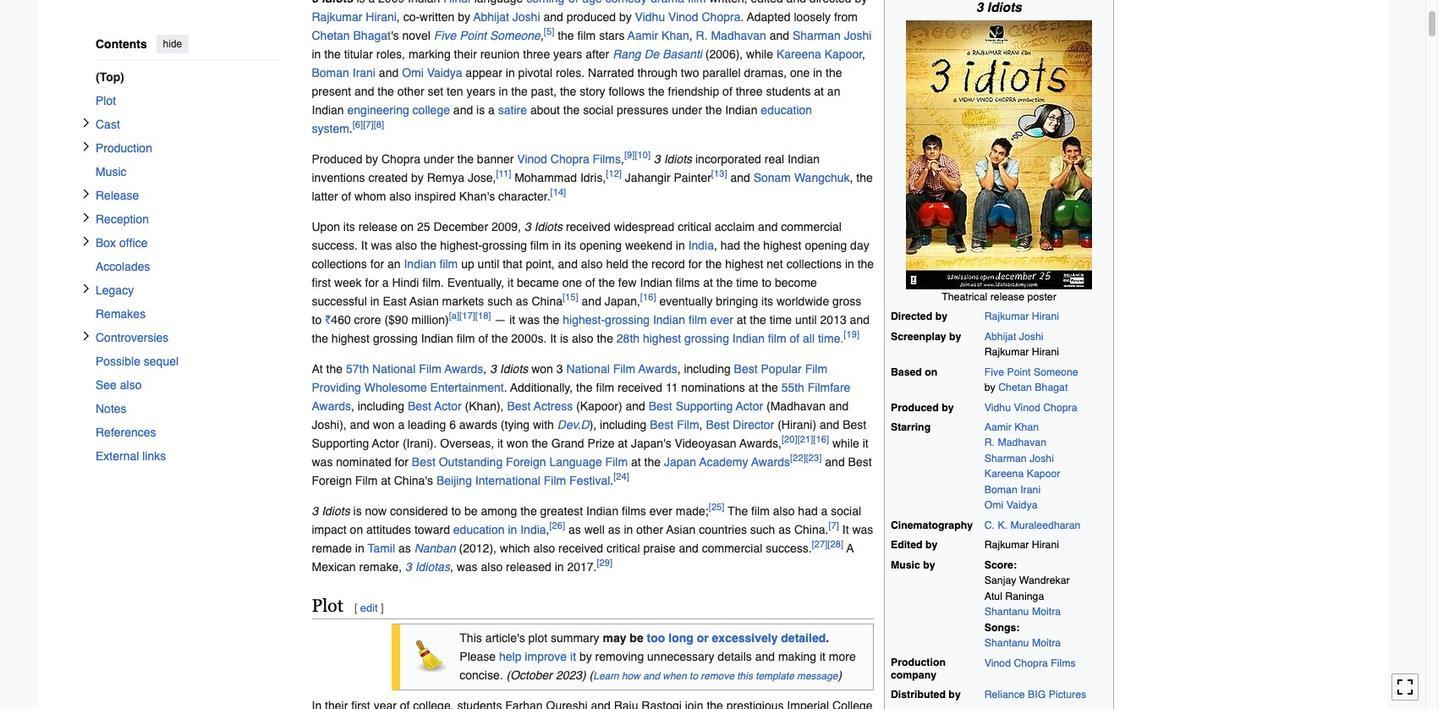 Task type: vqa. For each thing, say whether or not it's contained in the screenshot.


Task type: describe. For each thing, give the bounding box(es) containing it.
in up which
[[508, 523, 517, 536]]

highest-grossing indian film ever link
[[563, 313, 733, 326]]

0 vertical spatial r. madhavan link
[[696, 28, 766, 42]]

[5]
[[544, 25, 554, 37]]

1 vertical spatial received
[[618, 380, 663, 394]]

1 vertical spatial omi vaidya link
[[985, 499, 1038, 511]]

0 horizontal spatial boman irani link
[[312, 66, 376, 79]]

28th highest grossing indian film of all time. link
[[617, 331, 844, 345]]

and down adapted
[[770, 28, 789, 42]]

legacy link
[[95, 278, 278, 302]]

the down 'friendship' on the top of page
[[706, 103, 722, 116]]

help
[[499, 650, 522, 664]]

the up engineering
[[378, 84, 394, 98]]

idiots inside 3 idiots is now considered to be among the greatest indian films ever made; [25]
[[322, 504, 350, 518]]

eventually bringing its worldwide gross to
[[312, 294, 862, 326]]

rajkumar inside rajkumar hirani , co-written by abhijat joshi and produced by vidhu vinod chopra . adapted loosely from chetan bhagat 's novel five point someone , [5] the film stars aamir khan , r. madhavan and sharman joshi in the titular roles, marking their reunion three years after rang de basanti (2006), while kareena kapoor , boman irani and omi vaidya
[[312, 10, 362, 23]]

chopra up idris,
[[551, 152, 589, 166]]

2 horizontal spatial actor
[[736, 399, 763, 413]]

( october 2023 ) ( learn how and when to remove this template message )
[[506, 669, 842, 682]]

2000s.
[[511, 331, 547, 345]]

. up "more"
[[826, 631, 829, 645]]

0 horizontal spatial social
[[583, 103, 613, 116]]

1 vertical spatial chetan bhagat link
[[999, 382, 1068, 393]]

57th
[[346, 362, 369, 375]]

also inside the film also had a social impact on attitudes toward
[[773, 504, 795, 518]]

and inside [11] mohammad idris, [12] jahangir painter [13] and sonam wangchuk
[[731, 171, 750, 184]]

the down day on the top of page
[[858, 257, 874, 270]]

at inside up until that point, and also held the record for the highest net collections in the first week for a hindi film. eventually, it became one of the few indian films at the time to become successful in east asian markets such as china
[[703, 276, 713, 289]]

the down from
[[826, 66, 842, 79]]

by up stars
[[619, 10, 632, 23]]

rajkumar down the theatrical release poster
[[985, 311, 1029, 323]]

collections inside up until that point, and also held the record for the highest net collections in the first week for a hindi film. eventually, it became one of the few indian films at the time to become successful in east asian markets such as china
[[787, 257, 842, 270]]

1 vertical spatial five point someone link
[[985, 366, 1079, 378]]

help improve it link
[[499, 650, 576, 664]]

and down . additionally, the film received 11 nominations at the
[[626, 399, 645, 413]]

sequel
[[143, 354, 178, 368]]

, inside education in india , [26] as well as in other asian countries such as china. [7]
[[546, 523, 550, 536]]

the up "satire"
[[511, 84, 528, 98]]

the down india link
[[706, 257, 722, 270]]

0 horizontal spatial chetan bhagat link
[[312, 28, 391, 42]]

by right distributed at the right bottom of the page
[[949, 689, 961, 701]]

article's
[[485, 631, 525, 645]]

held
[[606, 257, 629, 270]]

was inside it was remade in
[[852, 523, 873, 536]]

0 horizontal spatial abhijat joshi link
[[473, 10, 540, 23]]

marking
[[409, 47, 451, 61]]

[24] link
[[614, 470, 629, 482]]

at up director
[[749, 380, 758, 394]]

[26]
[[550, 519, 565, 531]]

reliance
[[985, 689, 1025, 701]]

x small image for reception
[[81, 212, 91, 222]]

dramas,
[[744, 66, 787, 79]]

the right about
[[563, 103, 580, 116]]

highest inside at the time until 2013 and the highest grossing indian film of the 2000s. it is also the
[[332, 331, 370, 345]]

chopra up reliance big pictures
[[1014, 657, 1048, 669]]

education in india link
[[453, 523, 546, 536]]

0 vertical spatial kareena kapoor link
[[777, 47, 863, 61]]

may
[[603, 631, 627, 645]]

1 vertical spatial aamir khan link
[[985, 421, 1039, 433]]

with
[[533, 418, 554, 431]]

in up tamil as nanban (2012), which also received critical praise and commercial success. [27] [28]
[[624, 523, 633, 536]]

one inside appear in pivotal roles. narrated through two parallel dramas, one in the present and the other set ten years in the past, the story follows the friendship of three students at an indian
[[790, 66, 810, 79]]

five inside rajkumar hirani , co-written by abhijat joshi and produced by vidhu vinod chopra . adapted loosely from chetan bhagat 's novel five point someone , [5] the film stars aamir khan , r. madhavan and sharman joshi in the titular roles, marking their reunion three years after rang de basanti (2006), while kareena kapoor , boman irani and omi vaidya
[[434, 28, 456, 42]]

best inside best outstanding foreign language film at the japan academy awards [22] [23]
[[412, 455, 436, 468]]

3 inside 3 idiotas , was also released in 2017. [29]
[[405, 560, 412, 573]]

1 vertical spatial [16] link
[[813, 433, 829, 445]]

(madhavan
[[767, 399, 826, 413]]

film inside received widespread critical acclaim and commercial success. it was also the highest-grossing film in its opening weekend in
[[530, 238, 549, 252]]

2 national from the left
[[566, 362, 610, 375]]

education for education in india , [26] as well as in other asian countries such as china. [7]
[[453, 523, 505, 536]]

by down cinematography
[[926, 539, 938, 551]]

1 shantanu from the top
[[985, 606, 1029, 618]]

gross
[[833, 294, 862, 308]]

best down best supporting actor link
[[706, 418, 730, 431]]

leading
[[408, 418, 446, 431]]

college
[[413, 103, 450, 116]]

best up (tying
[[507, 399, 531, 413]]

for down india link
[[688, 257, 702, 270]]

it down summary
[[570, 650, 576, 664]]

chopra up created
[[382, 152, 420, 166]]

east
[[383, 294, 407, 308]]

1 horizontal spatial abhijat joshi link
[[985, 331, 1044, 342]]

2 ) from the left
[[838, 669, 842, 682]]

indian film link
[[404, 257, 458, 270]]

1 horizontal spatial vinod chopra films link
[[985, 657, 1076, 669]]

[28] link
[[828, 538, 844, 550]]

abhijat inside abhijat joshi rajkumar hirani
[[985, 331, 1017, 342]]

0 vertical spatial rajkumar hirani link
[[312, 10, 397, 23]]

accolades
[[95, 259, 150, 273]]

directed by
[[891, 311, 948, 323]]

grossing inside at the time until 2013 and the highest grossing indian film of the 2000s. it is also the
[[373, 331, 418, 345]]

to inside eventually bringing its worldwide gross to
[[312, 313, 322, 326]]

well
[[584, 523, 605, 536]]

produced for produced by
[[891, 402, 939, 413]]

. down at the 57th national film awards , 3 idiots won 3 national film awards , including
[[504, 380, 507, 394]]

1 vertical spatial vidhu vinod chopra link
[[985, 402, 1078, 413]]

x small image for legacy
[[81, 283, 91, 293]]

film up (kapoor)
[[596, 380, 614, 394]]

in up "satire"
[[499, 84, 508, 98]]

based
[[891, 366, 922, 378]]

best up dev.d ), including best film , best director
[[649, 399, 672, 413]]

in down reunion
[[506, 66, 515, 79]]

too long or excessively detailed link
[[647, 631, 826, 645]]

raninga
[[1005, 590, 1044, 602]]

hirani down poster
[[1032, 311, 1059, 323]]

a
[[847, 541, 854, 555]]

[14]
[[550, 186, 566, 198]]

x small image for cast
[[81, 117, 91, 127]]

0 vertical spatial [16] link
[[640, 291, 656, 303]]

the down —
[[492, 331, 508, 345]]

and inside appear in pivotal roles. narrated through two parallel dramas, one in the present and the other set ten years in the past, the story follows the friendship of three students at an indian
[[355, 84, 374, 98]]

r. inside rajkumar hirani , co-written by abhijat joshi and produced by vidhu vinod chopra . adapted loosely from chetan bhagat 's novel five point someone , [5] the film stars aamir khan , r. madhavan and sharman joshi in the titular roles, marking their reunion three years after rang de basanti (2006), while kareena kapoor , boman irani and omi vaidya
[[696, 28, 708, 42]]

awards inside best outstanding foreign language film at the japan academy awards [22] [23]
[[751, 455, 790, 468]]

cast link
[[95, 112, 278, 136]]

japan academy awards link
[[664, 455, 790, 468]]

1 horizontal spatial [7] link
[[829, 519, 839, 531]]

0 horizontal spatial including
[[358, 399, 404, 413]]

in up point,
[[552, 238, 561, 252]]

c.
[[985, 519, 995, 531]]

0 vertical spatial including
[[684, 362, 731, 375]]

and down roles,
[[379, 66, 399, 79]]

produced for produced by chopra under the banner vinod chopra films , [9] [10] 3 idiots
[[312, 152, 363, 166]]

0 vertical spatial supporting
[[676, 399, 733, 413]]

0 vertical spatial on
[[401, 220, 414, 233]]

aamir khan r. madhavan sharman joshi kareena kapoor boman irani omi vaidya
[[985, 421, 1061, 511]]

had inside , had the highest opening day collections for an
[[721, 238, 740, 252]]

box office
[[95, 236, 147, 249]]

this
[[460, 631, 482, 645]]

the down the through
[[648, 84, 665, 98]]

0 horizontal spatial its
[[343, 220, 355, 233]]

asian inside education in india , [26] as well as in other asian countries such as china. [7]
[[666, 523, 696, 536]]

as inside tamil as nanban (2012), which also received critical praise and commercial success. [27] [28]
[[398, 541, 411, 555]]

screenplay by
[[891, 331, 962, 342]]

tamil
[[368, 541, 395, 555]]

by right 'screenplay'
[[949, 331, 962, 342]]

vinod down five point someone by chetan bhagat
[[1014, 402, 1040, 413]]

roles,
[[376, 47, 405, 61]]

all
[[803, 331, 815, 345]]

company
[[891, 669, 937, 681]]

as left china.
[[779, 523, 791, 536]]

point inside five point someone by chetan bhagat
[[1007, 366, 1031, 378]]

remakes
[[95, 307, 145, 320]]

follows
[[609, 84, 645, 98]]

[28]
[[828, 538, 844, 550]]

commercial inside received widespread critical acclaim and commercial success. it was also the highest-grossing film in its opening weekend in
[[781, 220, 842, 233]]

appear in pivotal roles. narrated through two parallel dramas, one in the present and the other set ten years in the past, the story follows the friendship of three students at an indian
[[312, 66, 842, 116]]

1 horizontal spatial is
[[476, 103, 485, 116]]

2 horizontal spatial on
[[925, 366, 938, 378]]

day
[[850, 238, 870, 252]]

khan inside the aamir khan r. madhavan sharman joshi kareena kapoor boman irani omi vaidya
[[1015, 421, 1039, 433]]

music for music
[[95, 165, 126, 178]]

chopra inside rajkumar hirani , co-written by abhijat joshi and produced by vidhu vinod chopra . adapted loosely from chetan bhagat 's novel five point someone , [5] the film stars aamir khan , r. madhavan and sharman joshi in the titular roles, marking their reunion three years after rang de basanti (2006), while kareena kapoor , boman irani and omi vaidya
[[702, 10, 741, 23]]

. inside . [6] [7] [8]
[[349, 122, 353, 135]]

reception
[[95, 212, 149, 226]]

joshi inside abhijat joshi rajkumar hirani
[[1019, 331, 1044, 342]]

their
[[454, 47, 477, 61]]

critical inside tamil as nanban (2012), which also received critical praise and commercial success. [27] [28]
[[607, 541, 640, 555]]

by inside incorporated real indian inventions created by remya jose,
[[411, 171, 424, 184]]

55th filmfare awards
[[312, 380, 851, 413]]

also down possible sequel
[[120, 378, 141, 391]]

indian down the parallel
[[725, 103, 758, 116]]

novel
[[402, 28, 431, 42]]

vinod up reliance
[[985, 657, 1011, 669]]

the up 28th highest grossing indian film of all time. [19] on the top
[[750, 313, 766, 326]]

at inside best outstanding foreign language film at the japan academy awards [22] [23]
[[631, 455, 641, 468]]

praise
[[643, 541, 676, 555]]

had inside the film also had a social impact on attitudes toward
[[798, 504, 818, 518]]

idiotas
[[415, 560, 450, 573]]

the up (kapoor)
[[576, 380, 593, 394]]

as inside up until that point, and also held the record for the highest net collections in the first week for a hindi film. eventually, it became one of the few indian films at the time to become successful in east asian markets such as china
[[516, 294, 528, 308]]

the down weekend
[[632, 257, 648, 270]]

also inside 3 idiotas , was also released in 2017. [29]
[[481, 560, 503, 573]]

among
[[481, 504, 517, 518]]

best popular film providing wholesome entertainment link
[[312, 362, 828, 394]]

idris,
[[580, 171, 606, 184]]

popular
[[761, 362, 802, 375]]

0 vertical spatial aamir khan link
[[628, 28, 689, 42]]

roles.
[[556, 66, 585, 79]]

three inside rajkumar hirani , co-written by abhijat joshi and produced by vidhu vinod chopra . adapted loosely from chetan bhagat 's novel five point someone , [5] the film stars aamir khan , r. madhavan and sharman joshi in the titular roles, marking their reunion three years after rang de basanti (2006), while kareena kapoor , boman irani and omi vaidya
[[523, 47, 550, 61]]

. inside rajkumar hirani , co-written by abhijat joshi and produced by vidhu vinod chopra . adapted loosely from chetan bhagat 's novel five point someone , [5] the film stars aamir khan , r. madhavan and sharman joshi in the titular roles, marking their reunion three years after rang de basanti (2006), while kareena kapoor , boman irani and omi vaidya
[[741, 10, 744, 23]]

by down screenplay by
[[942, 402, 954, 413]]

vinod inside rajkumar hirani , co-written by abhijat joshi and produced by vidhu vinod chopra . adapted loosely from chetan bhagat 's novel five point someone , [5] the film stars aamir khan , r. madhavan and sharman joshi in the titular roles, marking their reunion three years after rang de basanti (2006), while kareena kapoor , boman irani and omi vaidya
[[668, 10, 699, 23]]

it inside it was remade in
[[843, 523, 849, 536]]

also inside at the time until 2013 and the highest grossing indian film of the 2000s. it is also the
[[572, 331, 594, 345]]

widespread
[[614, 220, 675, 233]]

and inside by removing unnecessary details and making it more concise.
[[755, 650, 775, 664]]

vaidya inside the aamir khan r. madhavan sharman joshi kareena kapoor boman irani omi vaidya
[[1007, 499, 1038, 511]]

production company
[[891, 656, 946, 681]]

time inside at the time until 2013 and the highest grossing indian film of the 2000s. it is also the
[[770, 313, 792, 326]]

rajkumar down k.
[[985, 539, 1029, 551]]

by down edited by
[[923, 559, 935, 571]]

sonam
[[754, 171, 791, 184]]

1 horizontal spatial plot
[[312, 595, 343, 616]]

the up 'bringing'
[[716, 276, 733, 289]]

[7] inside . [6] [7] [8]
[[363, 118, 374, 130]]

and right 'joshi),'
[[350, 418, 370, 431]]

the left 28th
[[597, 331, 613, 345]]

remake,
[[359, 560, 402, 573]]

and up [5] link
[[544, 10, 563, 23]]

film left up
[[440, 257, 458, 270]]

making
[[778, 650, 817, 664]]

and down filmfare
[[829, 399, 849, 413]]

and inside received widespread critical acclaim and commercial success. it was also the highest-grossing film in its opening weekend in
[[758, 220, 778, 233]]

references
[[95, 425, 156, 439]]

in down day on the top of page
[[845, 257, 854, 270]]

0 vertical spatial under
[[672, 103, 702, 116]]

0 vertical spatial india
[[688, 238, 714, 252]]

external links link
[[95, 444, 278, 468]]

hirani inside rajkumar hirani , co-written by abhijat joshi and produced by vidhu vinod chopra . adapted loosely from chetan bhagat 's novel five point someone , [5] the film stars aamir khan , r. madhavan and sharman joshi in the titular roles, marking their reunion three years after rang de basanti (2006), while kareena kapoor , boman irani and omi vaidya
[[366, 10, 397, 23]]

hirani down 'muraleedharan' in the right of the page
[[1032, 539, 1059, 551]]

best inside and best foreign film at china's
[[848, 455, 872, 468]]

0 horizontal spatial omi vaidya link
[[402, 66, 462, 79]]

film inside million) [a] [17] [18] — it was the highest-grossing indian film ever
[[689, 313, 707, 326]]

film up best actor link
[[419, 362, 441, 375]]

, inside 3 idiotas , was also released in 2017. [29]
[[450, 560, 453, 573]]

highest inside , had the highest opening day collections for an
[[763, 238, 802, 252]]

chopra down five point someone by chetan bhagat
[[1043, 402, 1078, 413]]

dev.d ), including best film , best director
[[557, 418, 774, 431]]

, inside , the latter of whom also inspired khan's character.
[[850, 171, 853, 184]]

for right week
[[365, 276, 379, 289]]

to inside 3 idiots is now considered to be among the greatest indian films ever made; [25]
[[451, 504, 461, 518]]

reliance big pictures
[[985, 689, 1087, 701]]

0 horizontal spatial sharman joshi link
[[793, 28, 872, 42]]

as up tamil as nanban (2012), which also received critical praise and commercial success. [27] [28]
[[608, 523, 621, 536]]

joshi down from
[[844, 28, 872, 42]]

vidhu inside rajkumar hirani , co-written by abhijat joshi and produced by vidhu vinod chopra . adapted loosely from chetan bhagat 's novel five point someone , [5] the film stars aamir khan , r. madhavan and sharman joshi in the titular roles, marking their reunion three years after rang de basanti (2006), while kareena kapoor , boman irani and omi vaidya
[[635, 10, 665, 23]]

a left "satire"
[[488, 103, 495, 116]]

production for production
[[95, 141, 152, 154]]

x small image for production
[[81, 141, 91, 151]]

0 horizontal spatial five point someone link
[[434, 28, 541, 42]]

students
[[766, 84, 811, 98]]

1 shantanu moitra link from the top
[[985, 606, 1061, 618]]

]
[[381, 601, 384, 614]]

opening inside , had the highest opening day collections for an
[[805, 238, 847, 252]]

the right at
[[326, 362, 343, 375]]

awards up 11
[[638, 362, 677, 375]]

[11] link
[[496, 168, 511, 179]]

by inside by removing unnecessary details and making it more concise.
[[580, 650, 592, 664]]

film up videoyasan
[[677, 418, 699, 431]]

0 vertical spatial release
[[359, 220, 397, 233]]

in left india link
[[676, 238, 685, 252]]

indian inside up until that point, and also held the record for the highest net collections in the first week for a hindi film. eventually, it became one of the few indian films at the time to become successful in east asian markets such as china
[[640, 276, 672, 289]]

boman inside rajkumar hirani , co-written by abhijat joshi and produced by vidhu vinod chopra . adapted loosely from chetan bhagat 's novel five point someone , [5] the film stars aamir khan , r. madhavan and sharman joshi in the titular roles, marking their reunion three years after rang de basanti (2006), while kareena kapoor , boman irani and omi vaidya
[[312, 66, 349, 79]]

omi inside the aamir khan r. madhavan sharman joshi kareena kapoor boman irani omi vaidya
[[985, 499, 1004, 511]]

the left "titular"
[[324, 47, 341, 61]]

loosely
[[794, 10, 831, 23]]

kareena inside the aamir khan r. madhavan sharman joshi kareena kapoor boman irani omi vaidya
[[985, 468, 1024, 480]]

an inside appear in pivotal roles. narrated through two parallel dramas, one in the present and the other set ten years in the past, the story follows the friendship of three students at an indian
[[827, 84, 841, 98]]

by inside produced by chopra under the banner vinod chopra films , [9] [10] 3 idiots
[[366, 152, 378, 166]]

in right dramas,
[[813, 66, 823, 79]]

a inside up until that point, and also held the record for the highest net collections in the first week for a hindi film. eventually, it became one of the few indian films at the time to become successful in east asian markets such as china
[[382, 276, 389, 289]]

director
[[733, 418, 774, 431]]

0 vertical spatial won
[[531, 362, 553, 375]]

the right [5]
[[558, 28, 574, 42]]

theatrical
[[942, 291, 988, 303]]

1 horizontal spatial release
[[991, 291, 1025, 303]]

de
[[644, 47, 659, 61]]

grossing inside 28th highest grossing indian film of all time. [19]
[[685, 331, 729, 345]]

best up "leading"
[[408, 399, 431, 413]]

ever for film
[[710, 313, 733, 326]]

success. inside tamil as nanban (2012), which also received critical praise and commercial success. [27] [28]
[[766, 541, 812, 555]]

of inside up until that point, and also held the record for the highest net collections in the first week for a hindi film. eventually, it became one of the few indian films at the time to become successful in east asian markets such as china
[[585, 276, 595, 289]]

the inside (hirani) and best supporting actor (irani). overseas, it won the grand prize at japan's videoyasan awards,
[[532, 436, 548, 450]]

irani inside rajkumar hirani , co-written by abhijat joshi and produced by vidhu vinod chopra . adapted loosely from chetan bhagat 's novel five point someone , [5] the film stars aamir khan , r. madhavan and sharman joshi in the titular roles, marking their reunion three years after rang de basanti (2006), while kareena kapoor , boman irani and omi vaidya
[[353, 66, 376, 79]]

by right written
[[458, 10, 470, 23]]

rajkumar inside abhijat joshi rajkumar hirani
[[985, 346, 1029, 358]]

awards up entertainment
[[444, 362, 483, 375]]

external
[[95, 449, 139, 462]]

foreign for language
[[506, 455, 546, 468]]

remya
[[427, 171, 465, 184]]

please help improve it
[[460, 650, 576, 664]]

1 horizontal spatial rajkumar hirani link
[[985, 311, 1059, 323]]

the down ₹
[[312, 331, 328, 345]]

1 horizontal spatial actor
[[434, 399, 462, 413]]

0 horizontal spatial vinod chopra films link
[[517, 152, 621, 166]]

the inside , had the highest opening day collections for an
[[744, 238, 760, 252]]

best up japan's on the bottom of the page
[[650, 418, 674, 431]]

academy
[[699, 455, 748, 468]]

₹ 460 crore ($90
[[325, 313, 408, 326]]

in left east
[[370, 294, 380, 308]]

highest inside 28th highest grossing indian film of all time. [19]
[[643, 331, 681, 345]]

1 horizontal spatial [16]
[[813, 433, 829, 445]]

aamir inside the aamir khan r. madhavan sharman joshi kareena kapoor boman irani omi vaidya
[[985, 421, 1012, 433]]

the inside received widespread critical acclaim and commercial success. it was also the highest-grossing film in its opening weekend in
[[420, 238, 437, 252]]

commercial inside tamil as nanban (2012), which also received critical praise and commercial success. [27] [28]
[[702, 541, 763, 555]]

55th filmfare awards link
[[312, 380, 851, 413]]

0 horizontal spatial vidhu vinod chopra link
[[635, 10, 741, 23]]

edited by
[[891, 539, 938, 551]]

[7] inside education in india , [26] as well as in other asian countries such as china. [7]
[[829, 519, 839, 531]]

produced
[[567, 10, 616, 23]]

film up . additionally, the film received 11 nominations at the
[[613, 362, 636, 375]]

and down 'ten'
[[453, 103, 473, 116]]

long
[[669, 631, 694, 645]]

as right [26]
[[569, 523, 581, 536]]

india inside education in india , [26] as well as in other asian countries such as china. [7]
[[521, 523, 546, 536]]

joshi inside the aamir khan r. madhavan sharman joshi kareena kapoor boman irani omi vaidya
[[1030, 453, 1054, 464]]

fullscreen image
[[1397, 679, 1414, 696]]

possible sequel
[[95, 354, 178, 368]]

plot inside "link"
[[95, 94, 116, 107]]



Task type: locate. For each thing, give the bounding box(es) containing it.
1 vertical spatial it
[[550, 331, 557, 345]]

education for education system
[[761, 103, 812, 116]]

vinod up basanti
[[668, 10, 699, 23]]

years inside rajkumar hirani , co-written by abhijat joshi and produced by vidhu vinod chopra . adapted loosely from chetan bhagat 's novel five point someone , [5] the film stars aamir khan , r. madhavan and sharman joshi in the titular roles, marking their reunion three years after rang de basanti (2006), while kareena kapoor , boman irani and omi vaidya
[[553, 47, 582, 61]]

0 horizontal spatial years
[[467, 84, 496, 98]]

0 vertical spatial [16]
[[640, 291, 656, 303]]

vinod chopra films link
[[517, 152, 621, 166], [985, 657, 1076, 669]]

under inside produced by chopra under the banner vinod chopra films , [9] [10] 3 idiots
[[424, 152, 454, 166]]

point down abhijat joshi rajkumar hirani
[[1007, 366, 1031, 378]]

it down (tying
[[497, 436, 503, 450]]

1 x small image from the top
[[81, 141, 91, 151]]

0 vertical spatial films
[[593, 152, 621, 166]]

three inside appear in pivotal roles. narrated through two parallel dramas, one in the present and the other set ten years in the past, the story follows the friendship of three students at an indian
[[736, 84, 763, 98]]

r.
[[696, 28, 708, 42], [985, 437, 995, 449]]

film up filmfare
[[805, 362, 828, 375]]

0 vertical spatial such
[[488, 294, 513, 308]]

0 vertical spatial time
[[736, 276, 759, 289]]

1 horizontal spatial national
[[566, 362, 610, 375]]

five inside five point someone by chetan bhagat
[[985, 366, 1004, 378]]

0 vertical spatial vaidya
[[427, 66, 462, 79]]

( right 2023
[[589, 669, 593, 682]]

1 horizontal spatial bhagat
[[1035, 382, 1068, 393]]

[18] link
[[475, 310, 491, 322]]

chetan inside five point someone by chetan bhagat
[[999, 382, 1032, 393]]

x small image for controversies
[[81, 330, 91, 341]]

1 horizontal spatial commercial
[[781, 220, 842, 233]]

1 horizontal spatial opening
[[805, 238, 847, 252]]

social inside the film also had a social impact on attitudes toward
[[831, 504, 861, 518]]

received up '2017.' at the left bottom
[[559, 541, 603, 555]]

vinod inside produced by chopra under the banner vinod chopra films , [9] [10] 3 idiots
[[517, 152, 547, 166]]

3 inside produced by chopra under the banner vinod chopra films , [9] [10] 3 idiots
[[654, 152, 661, 166]]

1 national from the left
[[372, 362, 416, 375]]

1 vertical spatial produced
[[891, 402, 939, 413]]

films inside up until that point, and also held the record for the highest net collections in the first week for a hindi film. eventually, it became one of the few indian films at the time to become successful in east asian markets such as china
[[676, 276, 700, 289]]

until
[[478, 257, 499, 270], [795, 313, 817, 326]]

best outstanding foreign language film at the japan academy awards [22] [23]
[[412, 452, 822, 468]]

to right 'when'
[[690, 670, 698, 682]]

plot
[[95, 94, 116, 107], [312, 595, 343, 616]]

.
[[741, 10, 744, 23], [349, 122, 353, 135], [504, 380, 507, 394], [610, 474, 614, 487], [826, 631, 829, 645]]

received down national film awards link at bottom left
[[618, 380, 663, 394]]

0 vertical spatial rajkumar hirani
[[985, 311, 1059, 323]]

[21] link
[[798, 433, 813, 445]]

film down eventually
[[689, 313, 707, 326]]

other up praise
[[636, 523, 663, 536]]

indian inside million) [a] [17] [18] — it was the highest-grossing indian film ever
[[653, 313, 685, 326]]

0 vertical spatial produced
[[312, 152, 363, 166]]

vidhu vinod chopra link up basanti
[[635, 10, 741, 23]]

khan down vidhu vinod chopra
[[1015, 421, 1039, 433]]

films up pictures
[[1051, 657, 1076, 669]]

omi up c.
[[985, 499, 1004, 511]]

1 horizontal spatial its
[[565, 238, 576, 252]]

based on
[[891, 366, 938, 378]]

until inside up until that point, and also held the record for the highest net collections in the first week for a hindi film. eventually, it became one of the few indian films at the time to become successful in east asian markets such as china
[[478, 257, 499, 270]]

for up east
[[370, 257, 384, 270]]

music for music by
[[891, 559, 920, 571]]

nanban link
[[414, 541, 456, 555]]

madhavan down vidhu vinod chopra
[[998, 437, 1047, 449]]

1 opening from the left
[[580, 238, 622, 252]]

its inside received widespread critical acclaim and commercial success. it was also the highest-grossing film in its opening weekend in
[[565, 238, 576, 252]]

at inside (hirani) and best supporting actor (irani). overseas, it won the grand prize at japan's videoyasan awards,
[[618, 436, 628, 450]]

1 horizontal spatial produced
[[891, 402, 939, 413]]

0 horizontal spatial r. madhavan link
[[696, 28, 766, 42]]

indian up system
[[312, 103, 344, 116]]

0 horizontal spatial national
[[372, 362, 416, 375]]

rajkumar
[[312, 10, 362, 23], [985, 311, 1029, 323], [985, 346, 1029, 358], [985, 539, 1029, 551]]

how
[[622, 670, 640, 682]]

2 ( from the left
[[589, 669, 593, 682]]

0 horizontal spatial [16]
[[640, 291, 656, 303]]

actor up nominated
[[372, 436, 399, 450]]

produced up inventions on the top left
[[312, 152, 363, 166]]

1 collections from the left
[[312, 257, 367, 270]]

(tying
[[501, 418, 530, 431]]

bhagat
[[353, 28, 391, 42], [1035, 382, 1068, 393]]

0 vertical spatial received
[[566, 220, 611, 233]]

and right [23] link
[[825, 455, 845, 468]]

also down million) [a] [17] [18] — it was the highest-grossing indian film ever
[[572, 331, 594, 345]]

0 horizontal spatial vidhu
[[635, 10, 665, 23]]

x small image for release
[[81, 188, 91, 198]]

[ edit ]
[[354, 601, 384, 614]]

weekend
[[625, 238, 673, 252]]

2 shantanu moitra link from the top
[[985, 637, 1061, 649]]

time
[[736, 276, 759, 289], [770, 313, 792, 326]]

1 rajkumar hirani from the top
[[985, 311, 1059, 323]]

1 x small image from the top
[[81, 117, 91, 127]]

film inside 28th highest grossing indian film of all time. [19]
[[768, 331, 787, 345]]

1 vertical spatial other
[[636, 523, 663, 536]]

someone inside five point someone by chetan bhagat
[[1034, 366, 1079, 378]]

1 horizontal spatial vidhu
[[985, 402, 1011, 413]]

1 horizontal spatial kapoor
[[1027, 468, 1061, 480]]

plot
[[528, 631, 548, 645]]

[16] inside [15] and japan, [16]
[[640, 291, 656, 303]]

1 horizontal spatial on
[[401, 220, 414, 233]]

india right weekend
[[688, 238, 714, 252]]

it inside received widespread critical acclaim and commercial success. it was also the highest-grossing film in its opening weekend in
[[361, 238, 368, 252]]

(2012),
[[459, 541, 497, 555]]

highest- inside received widespread critical acclaim and commercial success. it was also the highest-grossing film in its opening weekend in
[[440, 238, 482, 252]]

1 horizontal spatial other
[[636, 523, 663, 536]]

1 vertical spatial under
[[424, 152, 454, 166]]

and inside at the time until 2013 and the highest grossing indian film of the 2000s. it is also the
[[850, 313, 870, 326]]

(irani).
[[403, 436, 437, 450]]

grossing down eventually
[[685, 331, 729, 345]]

won inside (madhavan and joshi), and won a leading 6 awards (tying with
[[373, 418, 395, 431]]

),
[[589, 418, 597, 431]]

the inside , the latter of whom also inspired khan's character.
[[857, 171, 873, 184]]

and right how
[[643, 670, 660, 682]]

1 horizontal spatial khan
[[1015, 421, 1039, 433]]

2 shantanu from the top
[[985, 637, 1029, 649]]

japan's
[[631, 436, 672, 450]]

success. down china.
[[766, 541, 812, 555]]

foreign for film
[[312, 474, 352, 487]]

0 horizontal spatial actor
[[372, 436, 399, 450]]

0 horizontal spatial foreign
[[312, 474, 352, 487]]

1 vertical spatial such
[[750, 523, 775, 536]]

1 ) from the left
[[582, 669, 586, 682]]

including up the nominations
[[684, 362, 731, 375]]

0 vertical spatial be
[[465, 504, 478, 518]]

4 x small image from the top
[[81, 330, 91, 341]]

0 horizontal spatial boman
[[312, 66, 349, 79]]

2 x small image from the top
[[81, 188, 91, 198]]

0 horizontal spatial is
[[353, 504, 362, 518]]

0 vertical spatial abhijat joshi link
[[473, 10, 540, 23]]

received widespread critical acclaim and commercial success. it was also the highest-grossing film in its opening weekend in
[[312, 220, 842, 252]]

hindi
[[392, 276, 419, 289]]

1 horizontal spatial sharman joshi link
[[985, 453, 1054, 464]]

rajkumar up five point someone by chetan bhagat
[[985, 346, 1029, 358]]

0 vertical spatial three
[[523, 47, 550, 61]]

1 vertical spatial moitra
[[1032, 637, 1061, 649]]

actor inside (hirani) and best supporting actor (irani). overseas, it won the grand prize at japan's videoyasan awards,
[[372, 436, 399, 450]]

supporting inside (hirani) and best supporting actor (irani). overseas, it won the grand prize at japan's videoyasan awards,
[[312, 436, 369, 450]]

and inside ( october 2023 ) ( learn how and when to remove this template message )
[[643, 670, 660, 682]]

omi down marking
[[402, 66, 424, 79]]

1 horizontal spatial education
[[761, 103, 812, 116]]

1 horizontal spatial asian
[[666, 523, 696, 536]]

boman inside the aamir khan r. madhavan sharman joshi kareena kapoor boman irani omi vaidya
[[985, 484, 1018, 496]]

indian inside 3 idiots is now considered to be among the greatest indian films ever made; [25]
[[586, 504, 619, 518]]

2 rajkumar hirani from the top
[[985, 539, 1059, 551]]

five point someone by chetan bhagat
[[985, 366, 1079, 393]]

someone inside rajkumar hirani , co-written by abhijat joshi and produced by vidhu vinod chopra . adapted loosely from chetan bhagat 's novel five point someone , [5] the film stars aamir khan , r. madhavan and sharman joshi in the titular roles, marking their reunion three years after rang de basanti (2006), while kareena kapoor , boman irani and omi vaidya
[[490, 28, 541, 42]]

0 horizontal spatial until
[[478, 257, 499, 270]]

education down students
[[761, 103, 812, 116]]

film inside at the time until 2013 and the highest grossing indian film of the 2000s. it is also the
[[457, 331, 475, 345]]

and inside up until that point, and also held the record for the highest net collections in the first week for a hindi film. eventually, it became one of the few indian films at the time to become successful in east asian markets such as china
[[558, 257, 578, 270]]

while up dramas,
[[746, 47, 773, 61]]

film down nominated
[[355, 474, 378, 487]]

it inside million) [a] [17] [18] — it was the highest-grossing indian film ever
[[510, 313, 516, 326]]

india link
[[688, 238, 714, 252]]

0 vertical spatial education
[[761, 103, 812, 116]]

co-
[[403, 10, 420, 23]]

films up eventually
[[676, 276, 700, 289]]

0 vertical spatial aamir
[[628, 28, 658, 42]]

0 vertical spatial ever
[[710, 313, 733, 326]]

it was remade in
[[312, 523, 873, 555]]

film up point,
[[530, 238, 549, 252]]

1 vertical spatial rajkumar hirani
[[985, 539, 1059, 551]]

aamir up de
[[628, 28, 658, 42]]

the up [15] and japan, [16]
[[599, 276, 615, 289]]

[13]
[[711, 168, 727, 179]]

1 vertical spatial chetan
[[999, 382, 1032, 393]]

at inside appear in pivotal roles. narrated through two parallel dramas, one in the present and the other set ten years in the past, the story follows the friendship of three students at an indian
[[814, 84, 824, 98]]

[
[[354, 601, 357, 614]]

[9] link
[[624, 149, 635, 161]]

message
[[797, 670, 838, 682]]

pressures
[[617, 103, 669, 116]]

and best foreign film at china's
[[312, 455, 872, 487]]

of
[[723, 84, 733, 98], [341, 189, 351, 203], [585, 276, 595, 289], [478, 331, 488, 345], [790, 331, 800, 345]]

0 horizontal spatial ever
[[650, 504, 673, 518]]

plot up 'cast'
[[95, 94, 116, 107]]

by down summary
[[580, 650, 592, 664]]

japan
[[664, 455, 696, 468]]

best inside the best popular film providing wholesome entertainment
[[734, 362, 758, 375]]

collections up week
[[312, 257, 367, 270]]

. down best outstanding foreign language film at the japan academy awards [22] [23]
[[610, 474, 614, 487]]

and
[[544, 10, 563, 23], [770, 28, 789, 42], [379, 66, 399, 79], [355, 84, 374, 98], [453, 103, 473, 116], [731, 171, 750, 184], [758, 220, 778, 233], [558, 257, 578, 270], [582, 294, 602, 308], [850, 313, 870, 326], [626, 399, 645, 413], [829, 399, 849, 413], [350, 418, 370, 431], [820, 418, 840, 431], [825, 455, 845, 468], [679, 541, 699, 555], [755, 650, 775, 664], [643, 670, 660, 682]]

shantanu moitra link
[[985, 606, 1061, 618], [985, 637, 1061, 649]]

0 vertical spatial r.
[[696, 28, 708, 42]]

written
[[420, 10, 455, 23]]

was
[[371, 238, 392, 252], [519, 313, 540, 326], [312, 455, 333, 468], [852, 523, 873, 536], [457, 560, 478, 573]]

time up 'bringing'
[[736, 276, 759, 289]]

produced inside produced by chopra under the banner vinod chopra films , [9] [10] 3 idiots
[[312, 152, 363, 166]]

1 horizontal spatial be
[[630, 631, 644, 645]]

the down roles.
[[560, 84, 577, 98]]

joshi up reunion
[[513, 10, 540, 23]]

sharman joshi link down from
[[793, 28, 872, 42]]

up
[[461, 257, 474, 270]]

x small image
[[81, 117, 91, 127], [81, 188, 91, 198], [81, 236, 91, 246]]

[9]
[[624, 149, 635, 161]]

0 vertical spatial point
[[460, 28, 487, 42]]

supporting down 'joshi),'
[[312, 436, 369, 450]]

2023
[[556, 669, 582, 682]]

in left '2017.' at the left bottom
[[555, 560, 564, 573]]

1 horizontal spatial kareena
[[985, 468, 1024, 480]]

indian up the film.
[[404, 257, 436, 270]]

irani
[[353, 66, 376, 79], [1021, 484, 1041, 496]]

score:
[[985, 559, 1017, 571]]

up until that point, and also held the record for the highest net collections in the first week for a hindi film. eventually, it became one of the few indian films at the time to become successful in east asian markets such as china
[[312, 257, 874, 308]]

films
[[676, 276, 700, 289], [622, 504, 646, 518]]

summary
[[551, 631, 600, 645]]

chopra up (2006),
[[702, 10, 741, 23]]

became
[[517, 276, 559, 289]]

it inside by removing unnecessary details and making it more concise.
[[820, 650, 826, 664]]

box office link
[[95, 231, 278, 254]]

chetan bhagat link up "titular"
[[312, 28, 391, 42]]

1 moitra from the top
[[1032, 606, 1061, 618]]

of down [18]
[[478, 331, 488, 345]]

1 vertical spatial vidhu
[[985, 402, 1011, 413]]

grossing inside received widespread critical acclaim and commercial success. it was also the highest-grossing film in its opening weekend in
[[482, 238, 527, 252]]

story
[[580, 84, 605, 98]]

and inside [15] and japan, [16]
[[582, 294, 602, 308]]

kapoor up 'muraleedharan' in the right of the page
[[1027, 468, 1061, 480]]

0 vertical spatial abhijat
[[473, 10, 509, 23]]

chetan up "titular"
[[312, 28, 350, 42]]

0 horizontal spatial rajkumar hirani link
[[312, 10, 397, 23]]

sharman down loosely
[[793, 28, 841, 42]]

social down story at the top
[[583, 103, 613, 116]]

0 horizontal spatial commercial
[[702, 541, 763, 555]]

a inside the film also had a social impact on attitudes toward
[[821, 504, 828, 518]]

in inside rajkumar hirani , co-written by abhijat joshi and produced by vidhu vinod chopra . adapted loosely from chetan bhagat 's novel five point someone , [5] the film stars aamir khan , r. madhavan and sharman joshi in the titular roles, marking their reunion three years after rang de basanti (2006), while kareena kapoor , boman irani and omi vaidya
[[312, 47, 321, 61]]

1 vertical spatial kareena kapoor link
[[985, 468, 1061, 480]]

film inside best outstanding foreign language film at the japan academy awards [22] [23]
[[605, 455, 628, 468]]

film
[[419, 362, 441, 375], [613, 362, 636, 375], [805, 362, 828, 375], [677, 418, 699, 431], [605, 455, 628, 468], [355, 474, 378, 487], [544, 474, 566, 487]]

countries
[[699, 523, 747, 536]]

wangchuk
[[794, 171, 850, 184]]

by up screenplay by
[[935, 311, 948, 323]]

remove
[[701, 670, 734, 682]]

awards up 'joshi),'
[[312, 399, 351, 413]]

1 vertical spatial success.
[[766, 541, 812, 555]]

film inside the best popular film providing wholesome entertainment
[[805, 362, 828, 375]]

x small image
[[81, 141, 91, 151], [81, 212, 91, 222], [81, 283, 91, 293], [81, 330, 91, 341]]

engineering college link
[[347, 103, 450, 116]]

to inside up until that point, and also held the record for the highest net collections in the first week for a hindi film. eventually, it became one of the few indian films at the time to become successful in east asian markets such as china
[[762, 276, 772, 289]]

foreign inside and best foreign film at china's
[[312, 474, 352, 487]]

cinematography
[[891, 519, 973, 531]]

ever inside 3 idiots is now considered to be among the greatest indian films ever made; [25]
[[650, 504, 673, 518]]

1 horizontal spatial [16] link
[[813, 433, 829, 445]]

satire link
[[498, 103, 527, 116]]

0 vertical spatial one
[[790, 66, 810, 79]]

excessively
[[712, 631, 778, 645]]

0 vertical spatial omi vaidya link
[[402, 66, 462, 79]]

and inside and best foreign film at china's
[[825, 455, 845, 468]]

mexican
[[312, 560, 356, 573]]

0 horizontal spatial opening
[[580, 238, 622, 252]]

1 horizontal spatial including
[[600, 418, 647, 431]]

[15] and japan, [16]
[[563, 291, 656, 308]]

it inside (hirani) and best supporting actor (irani). overseas, it won the grand prize at japan's videoyasan awards,
[[497, 436, 503, 450]]

0 horizontal spatial chetan
[[312, 28, 350, 42]]

x small image for box office
[[81, 236, 91, 246]]

beijing
[[436, 474, 472, 487]]

ever inside million) [a] [17] [18] — it was the highest-grossing indian film ever
[[710, 313, 733, 326]]

1 ( from the left
[[506, 669, 510, 682]]

become
[[775, 276, 817, 289]]

also inside received widespread critical acclaim and commercial success. it was also the highest-grossing film in its opening weekend in
[[395, 238, 417, 252]]

[23] link
[[806, 452, 822, 464]]

3 inside 3 idiots is now considered to be among the greatest indian films ever made; [25]
[[312, 504, 318, 518]]

china's
[[394, 474, 433, 487]]

1 vertical spatial plot
[[312, 595, 343, 616]]

success. inside received widespread critical acclaim and commercial success. it was also the highest-grossing film in its opening weekend in
[[312, 238, 358, 252]]

kareena inside rajkumar hirani , co-written by abhijat joshi and produced by vidhu vinod chopra . adapted loosely from chetan bhagat 's novel five point someone , [5] the film stars aamir khan , r. madhavan and sharman joshi in the titular roles, marking their reunion three years after rang de basanti (2006), while kareena kapoor , boman irani and omi vaidya
[[777, 47, 821, 61]]

1 vertical spatial one
[[562, 276, 582, 289]]

0 horizontal spatial khan
[[662, 28, 689, 42]]

screenplay
[[891, 331, 947, 342]]

film inside beijing international film festival . [24]
[[544, 474, 566, 487]]

highest left net
[[725, 257, 764, 270]]

1 horizontal spatial an
[[827, 84, 841, 98]]

the down china
[[543, 313, 560, 326]]

past,
[[531, 84, 557, 98]]

3 x small image from the top
[[81, 283, 91, 293]]

the right among
[[521, 504, 537, 518]]

actress
[[534, 399, 573, 413]]

film down produced
[[577, 28, 596, 42]]

it
[[508, 276, 514, 289], [510, 313, 516, 326], [497, 436, 503, 450], [863, 436, 869, 450], [570, 650, 576, 664], [820, 650, 826, 664]]

the up indian film
[[420, 238, 437, 252]]

considered
[[390, 504, 448, 518]]

incorporated
[[695, 152, 761, 166]]

also up indian film "link"
[[395, 238, 417, 252]]

pictures
[[1049, 689, 1087, 701]]

1 horizontal spatial production
[[891, 656, 946, 668]]

0 vertical spatial [7] link
[[363, 118, 374, 130]]

ever for films
[[650, 504, 673, 518]]

2 horizontal spatial including
[[684, 362, 731, 375]]

vinod chopra films
[[985, 657, 1076, 669]]

vaidya inside rajkumar hirani , co-written by abhijat joshi and produced by vidhu vinod chopra . adapted loosely from chetan bhagat 's novel five point someone , [5] the film stars aamir khan , r. madhavan and sharman joshi in the titular roles, marking their reunion three years after rang de basanti (2006), while kareena kapoor , boman irani and omi vaidya
[[427, 66, 462, 79]]

years down appear
[[467, 84, 496, 98]]

rajkumar hirani up abhijat joshi rajkumar hirani
[[985, 311, 1059, 323]]

0 horizontal spatial be
[[465, 504, 478, 518]]

indian inside at the time until 2013 and the highest grossing indian film of the 2000s. it is also the
[[421, 331, 453, 345]]

by inside five point someone by chetan bhagat
[[985, 382, 996, 393]]

1 vertical spatial india
[[521, 523, 546, 536]]

on right "based"
[[925, 366, 938, 378]]

national
[[372, 362, 416, 375], [566, 362, 610, 375]]

) down "more"
[[838, 669, 842, 682]]

a left "leading"
[[398, 418, 405, 431]]

2 x small image from the top
[[81, 212, 91, 222]]

1 horizontal spatial r. madhavan link
[[985, 437, 1047, 449]]

kapoor inside rajkumar hirani , co-written by abhijat joshi and produced by vidhu vinod chopra . adapted loosely from chetan bhagat 's novel five point someone , [5] the film stars aamir khan , r. madhavan and sharman joshi in the titular roles, marking their reunion three years after rang de basanti (2006), while kareena kapoor , boman irani and omi vaidya
[[825, 47, 863, 61]]

aamir down vidhu vinod chopra
[[985, 421, 1012, 433]]

0 horizontal spatial [16] link
[[640, 291, 656, 303]]

until up all
[[795, 313, 817, 326]]

one inside up until that point, and also held the record for the highest net collections in the first week for a hindi film. eventually, it became one of the few indian films at the time to become successful in east asian markets such as china
[[562, 276, 582, 289]]

rang
[[613, 47, 641, 61]]

2 opening from the left
[[805, 238, 847, 252]]

1 horizontal spatial chetan bhagat link
[[999, 382, 1068, 393]]

a up china.
[[821, 504, 828, 518]]

education up (2012),
[[453, 523, 505, 536]]

1 vertical spatial ever
[[650, 504, 673, 518]]

point inside rajkumar hirani , co-written by abhijat joshi and produced by vidhu vinod chopra . adapted loosely from chetan bhagat 's novel five point someone , [5] the film stars aamir khan , r. madhavan and sharman joshi in the titular roles, marking their reunion three years after rang de basanti (2006), while kareena kapoor , boman irani and omi vaidya
[[460, 28, 487, 42]]

1 horizontal spatial boman irani link
[[985, 484, 1041, 496]]

0 horizontal spatial kareena kapoor link
[[777, 47, 863, 61]]

1 vertical spatial point
[[1007, 366, 1031, 378]]

production for production company
[[891, 656, 946, 668]]

is inside 3 idiots is now considered to be among the greatest indian films ever made; [25]
[[353, 504, 362, 518]]

vidhu down five point someone by chetan bhagat
[[985, 402, 1011, 413]]

sharman down vidhu vinod chopra
[[985, 453, 1027, 464]]

release left poster
[[991, 291, 1025, 303]]

an up hindi at left
[[387, 257, 401, 270]]

highest inside up until that point, and also held the record for the highest net collections in the first week for a hindi film. eventually, it became one of the few indian films at the time to become successful in east asian markets such as china
[[725, 257, 764, 270]]

2 horizontal spatial won
[[531, 362, 553, 375]]

3 x small image from the top
[[81, 236, 91, 246]]

the film also had a social impact on attitudes toward
[[312, 504, 861, 536]]

the down acclaim
[[744, 238, 760, 252]]

received inside received widespread critical acclaim and commercial success. it was also the highest-grossing film in its opening weekend in
[[566, 220, 611, 233]]

kapoor inside the aamir khan r. madhavan sharman joshi kareena kapoor boman irani omi vaidya
[[1027, 468, 1061, 480]]

bhagat up vidhu vinod chopra
[[1035, 382, 1068, 393]]

and right [15] "link"
[[582, 294, 602, 308]]

1 vertical spatial be
[[630, 631, 644, 645]]

best inside (hirani) and best supporting actor (irani). overseas, it won the grand prize at japan's videoyasan awards,
[[843, 418, 867, 431]]

1 vertical spatial won
[[373, 418, 395, 431]]

at up best outstanding foreign language film at the japan academy awards [22] [23]
[[618, 436, 628, 450]]

in inside 3 idiotas , was also released in 2017. [29]
[[555, 560, 564, 573]]

was up 2000s.
[[519, 313, 540, 326]]

template
[[756, 670, 794, 682]]

the down popular
[[762, 380, 778, 394]]

at inside at the time until 2013 and the highest grossing indian film of the 2000s. it is also the
[[737, 313, 747, 326]]

1 horizontal spatial films
[[676, 276, 700, 289]]

, inside , had the highest opening day collections for an
[[714, 238, 717, 252]]

production
[[95, 141, 152, 154], [891, 656, 946, 668]]

1 horizontal spatial years
[[553, 47, 582, 61]]

and up [19] link
[[850, 313, 870, 326]]

1 horizontal spatial point
[[1007, 366, 1031, 378]]

film inside rajkumar hirani , co-written by abhijat joshi and produced by vidhu vinod chopra . adapted loosely from chetan bhagat 's novel five point someone , [5] the film stars aamir khan , r. madhavan and sharman joshi in the titular roles, marking their reunion three years after rang de basanti (2006), while kareena kapoor , boman irani and omi vaidya
[[577, 28, 596, 42]]

. left adapted
[[741, 10, 744, 23]]

three
[[523, 47, 550, 61], [736, 84, 763, 98]]

filmfare
[[808, 380, 851, 394]]

of inside at the time until 2013 and the highest grossing indian film of the 2000s. it is also the
[[478, 331, 488, 345]]

an inside , had the highest opening day collections for an
[[387, 257, 401, 270]]

bhagat inside rajkumar hirani , co-written by abhijat joshi and produced by vidhu vinod chopra . adapted loosely from chetan bhagat 's novel five point someone , [5] the film stars aamir khan , r. madhavan and sharman joshi in the titular roles, marking their reunion three years after rang de basanti (2006), while kareena kapoor , boman irani and omi vaidya
[[353, 28, 391, 42]]

films inside 3 idiots is now considered to be among the greatest indian films ever made; [25]
[[622, 504, 646, 518]]

2 moitra from the top
[[1032, 637, 1061, 649]]

notes
[[95, 402, 126, 415]]

aamir khan link up rang de basanti link
[[628, 28, 689, 42]]

[a] link
[[449, 310, 460, 322]]

while inside while it was nominated for
[[833, 436, 860, 450]]

office
[[119, 236, 147, 249]]

success. down upon
[[312, 238, 358, 252]]

years inside appear in pivotal roles. narrated through two parallel dramas, one in the present and the other set ten years in the past, the story follows the friendship of three students at an indian
[[467, 84, 496, 98]]

khan inside rajkumar hirani , co-written by abhijat joshi and produced by vidhu vinod chopra . adapted loosely from chetan bhagat 's novel five point someone , [5] the film stars aamir khan , r. madhavan and sharman joshi in the titular roles, marking their reunion three years after rang de basanti (2006), while kareena kapoor , boman irani and omi vaidya
[[662, 28, 689, 42]]

abhijat inside rajkumar hirani , co-written by abhijat joshi and produced by vidhu vinod chopra . adapted loosely from chetan bhagat 's novel five point someone , [5] the film stars aamir khan , r. madhavan and sharman joshi in the titular roles, marking their reunion three years after rang de basanti (2006), while kareena kapoor , boman irani and omi vaidya
[[473, 10, 509, 23]]

was inside received widespread critical acclaim and commercial success. it was also the highest-grossing film in its opening weekend in
[[371, 238, 392, 252]]

other inside education in india , [26] as well as in other asian countries such as china. [7]
[[636, 523, 663, 536]]

hide
[[163, 38, 182, 50]]

0 vertical spatial is
[[476, 103, 485, 116]]

vaidya up c. k. muraleedharan link
[[1007, 499, 1038, 511]]

critical up india link
[[678, 220, 711, 233]]

2 collections from the left
[[787, 257, 842, 270]]

supporting down the nominations
[[676, 399, 733, 413]]

edited
[[891, 539, 923, 551]]

years
[[553, 47, 582, 61], [467, 84, 496, 98]]

0 horizontal spatial omi
[[402, 66, 424, 79]]

highest down "highest-grossing indian film ever" link
[[643, 331, 681, 345]]

[16] link up the [23]
[[813, 433, 829, 445]]

1 horizontal spatial films
[[1051, 657, 1076, 669]]

incorporated real indian inventions created by remya jose,
[[312, 152, 820, 184]]

parallel
[[703, 66, 741, 79]]

1 vertical spatial r. madhavan link
[[985, 437, 1047, 449]]

sharman inside the aamir khan r. madhavan sharman joshi kareena kapoor boman irani omi vaidya
[[985, 453, 1027, 464]]

r. inside the aamir khan r. madhavan sharman joshi kareena kapoor boman irani omi vaidya
[[985, 437, 995, 449]]

[10] link
[[635, 149, 651, 161]]

[20]
[[782, 433, 798, 445]]

dev.d link
[[557, 418, 589, 431]]



